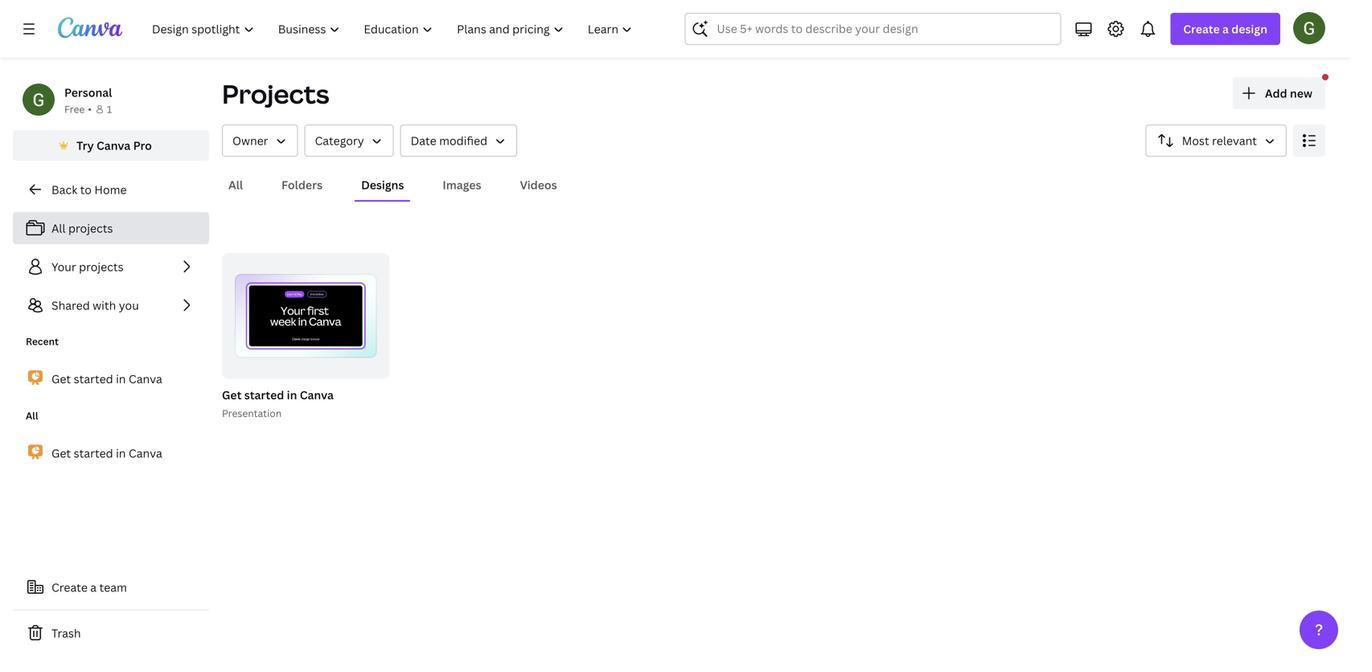 Task type: describe. For each thing, give the bounding box(es) containing it.
shared with you
[[51, 298, 139, 313]]

all for all button
[[228, 177, 243, 193]]

try canva pro
[[76, 138, 152, 153]]

images
[[443, 177, 481, 193]]

top level navigation element
[[142, 13, 646, 45]]

most
[[1182, 133, 1210, 148]]

0 vertical spatial get
[[51, 371, 71, 387]]

date
[[411, 133, 437, 148]]

trash link
[[13, 618, 209, 650]]

Date modified button
[[400, 125, 517, 157]]

design
[[1232, 21, 1268, 37]]

shared
[[51, 298, 90, 313]]

team
[[99, 580, 127, 596]]

folders button
[[275, 170, 329, 200]]

create a team button
[[13, 572, 209, 604]]

try canva pro button
[[13, 130, 209, 161]]

home
[[94, 182, 127, 197]]

a for team
[[90, 580, 97, 596]]

your projects
[[51, 259, 124, 275]]

get started in canva button
[[222, 386, 334, 406]]

personal
[[64, 85, 112, 100]]

all projects
[[51, 221, 113, 236]]

designs button
[[355, 170, 410, 200]]

Category button
[[304, 125, 394, 157]]

most relevant
[[1182, 133, 1257, 148]]

videos
[[520, 177, 557, 193]]

free
[[64, 103, 85, 116]]

2 vertical spatial get
[[51, 446, 71, 461]]

your
[[51, 259, 76, 275]]

create for create a team
[[51, 580, 88, 596]]

shared with you link
[[13, 290, 209, 322]]

all for all projects
[[51, 221, 66, 236]]

canva inside get started in canva presentation
[[300, 388, 334, 403]]

2 get started in canva link from the top
[[13, 436, 209, 471]]

2 vertical spatial all
[[26, 409, 38, 423]]

you
[[119, 298, 139, 313]]

your projects link
[[13, 251, 209, 283]]

get started in canva presentation
[[222, 388, 334, 420]]

videos button
[[514, 170, 564, 200]]

projects
[[222, 76, 329, 111]]

owner
[[232, 133, 268, 148]]

get inside get started in canva presentation
[[222, 388, 242, 403]]

get started in canva for 1st the "get started in canva" link from the bottom
[[51, 446, 162, 461]]

date modified
[[411, 133, 488, 148]]

pro
[[133, 138, 152, 153]]

modified
[[439, 133, 488, 148]]

add
[[1265, 86, 1287, 101]]

0 vertical spatial started
[[74, 371, 113, 387]]

create a design
[[1183, 21, 1268, 37]]

1 get started in canva link from the top
[[13, 362, 209, 396]]

with
[[93, 298, 116, 313]]

get started in canva for 2nd the "get started in canva" link from the bottom of the page
[[51, 371, 162, 387]]

recent
[[26, 335, 59, 348]]



Task type: locate. For each thing, give the bounding box(es) containing it.
1 vertical spatial started
[[244, 388, 284, 403]]

0 horizontal spatial a
[[90, 580, 97, 596]]

0 vertical spatial get started in canva link
[[13, 362, 209, 396]]

create inside create a team button
[[51, 580, 88, 596]]

1 vertical spatial a
[[90, 580, 97, 596]]

back to home
[[51, 182, 127, 197]]

get started in canva
[[51, 371, 162, 387], [51, 446, 162, 461]]

0 vertical spatial projects
[[68, 221, 113, 236]]

add new button
[[1233, 77, 1326, 109]]

designs
[[361, 177, 404, 193]]

create
[[1183, 21, 1220, 37], [51, 580, 88, 596]]

all down owner
[[228, 177, 243, 193]]

a left team
[[90, 580, 97, 596]]

a inside button
[[90, 580, 97, 596]]

back
[[51, 182, 77, 197]]

relevant
[[1212, 133, 1257, 148]]

in inside get started in canva presentation
[[287, 388, 297, 403]]

0 vertical spatial get started in canva
[[51, 371, 162, 387]]

list
[[13, 212, 209, 322]]

create a design button
[[1171, 13, 1280, 45]]

projects right the your
[[79, 259, 124, 275]]

0 vertical spatial in
[[116, 371, 126, 387]]

1 get started in canva from the top
[[51, 371, 162, 387]]

1 horizontal spatial a
[[1223, 21, 1229, 37]]

projects for your projects
[[79, 259, 124, 275]]

in for 2nd the "get started in canva" link from the bottom of the page
[[116, 371, 126, 387]]

create left team
[[51, 580, 88, 596]]

2 get started in canva from the top
[[51, 446, 162, 461]]

Sort by button
[[1146, 125, 1287, 157]]

0 vertical spatial a
[[1223, 21, 1229, 37]]

projects for all projects
[[68, 221, 113, 236]]

category
[[315, 133, 364, 148]]

Search search field
[[717, 14, 1029, 44]]

in for 1st the "get started in canva" link from the bottom
[[116, 446, 126, 461]]

projects down 'back to home'
[[68, 221, 113, 236]]

presentation
[[222, 407, 282, 420]]

images button
[[436, 170, 488, 200]]

2 vertical spatial started
[[74, 446, 113, 461]]

1 vertical spatial get started in canva
[[51, 446, 162, 461]]

all down recent
[[26, 409, 38, 423]]

gary orlando image
[[1293, 12, 1326, 44]]

None search field
[[685, 13, 1061, 45]]

1 vertical spatial get started in canva link
[[13, 436, 209, 471]]

canva
[[97, 138, 130, 153], [129, 371, 162, 387], [300, 388, 334, 403], [129, 446, 162, 461]]

all button
[[222, 170, 249, 200]]

2 horizontal spatial all
[[228, 177, 243, 193]]

all inside button
[[228, 177, 243, 193]]

a
[[1223, 21, 1229, 37], [90, 580, 97, 596]]

1 horizontal spatial all
[[51, 221, 66, 236]]

canva inside try canva pro 'button'
[[97, 138, 130, 153]]

create left design
[[1183, 21, 1220, 37]]

try
[[76, 138, 94, 153]]

1 vertical spatial projects
[[79, 259, 124, 275]]

list containing all projects
[[13, 212, 209, 322]]

0 horizontal spatial create
[[51, 580, 88, 596]]

projects
[[68, 221, 113, 236], [79, 259, 124, 275]]

•
[[88, 103, 92, 116]]

0 vertical spatial all
[[228, 177, 243, 193]]

get started in canva link
[[13, 362, 209, 396], [13, 436, 209, 471]]

1 vertical spatial create
[[51, 580, 88, 596]]

get
[[51, 371, 71, 387], [222, 388, 242, 403], [51, 446, 71, 461]]

1 vertical spatial all
[[51, 221, 66, 236]]

a left design
[[1223, 21, 1229, 37]]

started inside get started in canva presentation
[[244, 388, 284, 403]]

1 horizontal spatial create
[[1183, 21, 1220, 37]]

create for create a design
[[1183, 21, 1220, 37]]

0 horizontal spatial all
[[26, 409, 38, 423]]

to
[[80, 182, 92, 197]]

create inside create a design dropdown button
[[1183, 21, 1220, 37]]

back to home link
[[13, 174, 209, 206]]

1 vertical spatial get
[[222, 388, 242, 403]]

free •
[[64, 103, 92, 116]]

a for design
[[1223, 21, 1229, 37]]

all up the your
[[51, 221, 66, 236]]

2 vertical spatial in
[[116, 446, 126, 461]]

add new
[[1265, 86, 1313, 101]]

trash
[[51, 626, 81, 641]]

create a team
[[51, 580, 127, 596]]

a inside dropdown button
[[1223, 21, 1229, 37]]

1
[[107, 103, 112, 116]]

all projects link
[[13, 212, 209, 245]]

new
[[1290, 86, 1313, 101]]

0 vertical spatial create
[[1183, 21, 1220, 37]]

all
[[228, 177, 243, 193], [51, 221, 66, 236], [26, 409, 38, 423]]

started
[[74, 371, 113, 387], [244, 388, 284, 403], [74, 446, 113, 461]]

in
[[116, 371, 126, 387], [287, 388, 297, 403], [116, 446, 126, 461]]

folders
[[282, 177, 323, 193]]

1 vertical spatial in
[[287, 388, 297, 403]]

Owner button
[[222, 125, 298, 157]]



Task type: vqa. For each thing, say whether or not it's contained in the screenshot.
1500 -
no



